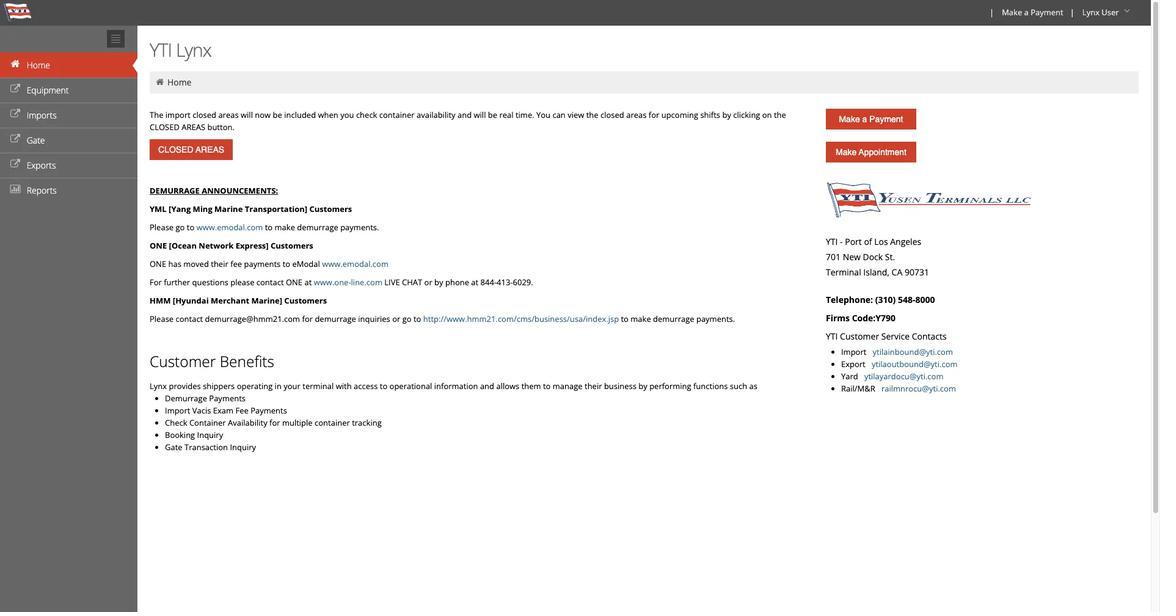 Task type: locate. For each thing, give the bounding box(es) containing it.
payments up availability
[[251, 405, 287, 416]]

home
[[27, 59, 50, 71], [167, 76, 192, 88]]

payment up appointment
[[870, 114, 903, 124]]

1 external link image from the top
[[9, 85, 21, 93]]

1 vertical spatial please
[[150, 313, 174, 324]]

please
[[150, 222, 174, 233], [150, 313, 174, 324]]

import inside lynx provides shippers operating in your terminal with access to operational information and allows them to manage their business by performing functions such as demurrage payments import vacis exam fee payments check container availability for multiple container tracking booking inquiry gate transaction inquiry
[[165, 405, 190, 416]]

0 horizontal spatial customer
[[150, 351, 216, 371]]

import up check
[[165, 405, 190, 416]]

yml [yang ming marine transportation] customers
[[150, 203, 352, 214]]

90731
[[905, 266, 929, 278]]

1 vertical spatial make a payment
[[839, 114, 903, 124]]

to
[[187, 222, 194, 233], [265, 222, 273, 233], [283, 258, 290, 269], [414, 313, 421, 324], [621, 313, 629, 324], [380, 381, 387, 392], [543, 381, 551, 392]]

home link up equipment
[[0, 53, 137, 78]]

None submit
[[150, 139, 233, 160]]

payments.
[[340, 222, 379, 233], [696, 313, 735, 324]]

clicking
[[733, 109, 760, 120]]

2 will from the left
[[474, 109, 486, 120]]

container left the tracking
[[315, 417, 350, 428]]

one has moved their fee payments to emodal www.emodal.com
[[150, 258, 389, 269]]

1 vertical spatial and
[[480, 381, 494, 392]]

0 vertical spatial home
[[27, 59, 50, 71]]

2 vertical spatial yti
[[826, 331, 838, 342]]

1 horizontal spatial gate
[[165, 442, 182, 453]]

their inside lynx provides shippers operating in your terminal with access to operational information and allows them to manage their business by performing functions such as demurrage payments import vacis exam fee payments check container availability for multiple container tracking booking inquiry gate transaction inquiry
[[585, 381, 602, 392]]

please go to www.emodal.com to make demurrage payments.
[[150, 222, 379, 233]]

1 vertical spatial lynx
[[176, 37, 211, 62]]

1 horizontal spatial closed
[[601, 109, 624, 120]]

1 vertical spatial home image
[[155, 78, 165, 86]]

lynx user link
[[1077, 0, 1138, 26]]

availability
[[228, 417, 267, 428]]

be right now
[[273, 109, 282, 120]]

will left real
[[474, 109, 486, 120]]

0 vertical spatial their
[[211, 258, 228, 269]]

container right check
[[379, 109, 415, 120]]

ytilaoutbound@yti.com
[[872, 359, 958, 370]]

inquiry down container
[[197, 429, 223, 440]]

0 vertical spatial www.emodal.com
[[196, 222, 263, 233]]

0 horizontal spatial payments.
[[340, 222, 379, 233]]

container inside lynx provides shippers operating in your terminal with access to operational information and allows them to manage their business by performing functions such as demurrage payments import vacis exam fee payments check container availability for multiple container tracking booking inquiry gate transaction inquiry
[[315, 417, 350, 428]]

0 horizontal spatial |
[[990, 7, 994, 18]]

be left real
[[488, 109, 497, 120]]

closed up areas in the left top of the page
[[193, 109, 216, 120]]

imports link
[[0, 103, 137, 128]]

1 horizontal spatial |
[[1070, 7, 1075, 18]]

1 areas from the left
[[218, 109, 239, 120]]

1 vertical spatial make
[[839, 114, 860, 124]]

2 external link image from the top
[[9, 135, 21, 144]]

external link image
[[9, 85, 21, 93], [9, 160, 21, 169]]

home image up "equipment" link
[[9, 60, 21, 68]]

contact down [hyundai
[[176, 313, 203, 324]]

marine]
[[251, 295, 282, 306]]

0 horizontal spatial payments
[[209, 393, 246, 404]]

1 vertical spatial customer
[[150, 351, 216, 371]]

www.emodal.com link for to make demurrage payments.
[[196, 222, 263, 233]]

1 vertical spatial make a payment link
[[826, 109, 916, 130]]

make appointment
[[836, 147, 907, 157]]

1 external link image from the top
[[9, 110, 21, 119]]

1 horizontal spatial their
[[585, 381, 602, 392]]

gate up exports
[[27, 134, 45, 146]]

their left fee
[[211, 258, 228, 269]]

be
[[273, 109, 282, 120], [488, 109, 497, 120]]

for left multiple
[[269, 417, 280, 428]]

1 vertical spatial a
[[862, 114, 867, 124]]

lynx for user
[[1082, 7, 1100, 18]]

customer inside yti customer service contacts import ytilainbound@yti.com export ytilaoutbound@yti.com yard ytilayardocu@yti.com rail/m&r railmnrocu@yti.com
[[840, 331, 879, 342]]

1 horizontal spatial go
[[402, 313, 412, 324]]

at down the emodal
[[305, 277, 312, 288]]

payments
[[209, 393, 246, 404], [251, 405, 287, 416]]

0 vertical spatial lynx
[[1082, 7, 1100, 18]]

1 at from the left
[[305, 277, 312, 288]]

yti for yti lynx
[[150, 37, 172, 62]]

0 vertical spatial home image
[[9, 60, 21, 68]]

1 horizontal spatial will
[[474, 109, 486, 120]]

0 vertical spatial by
[[722, 109, 731, 120]]

one for one [ocean network express] customers
[[150, 240, 167, 251]]

customer
[[840, 331, 879, 342], [150, 351, 216, 371]]

1 vertical spatial customers
[[271, 240, 313, 251]]

home link down yti lynx
[[167, 76, 192, 88]]

external link image up bar chart icon
[[9, 135, 21, 144]]

at left 844-
[[471, 277, 478, 288]]

|
[[990, 7, 994, 18], [1070, 7, 1075, 18]]

contact
[[256, 277, 284, 288], [176, 313, 203, 324]]

0 horizontal spatial will
[[241, 109, 253, 120]]

0 vertical spatial a
[[1024, 7, 1029, 18]]

by
[[722, 109, 731, 120], [434, 277, 443, 288], [639, 381, 647, 392]]

exports
[[27, 159, 56, 171]]

1 vertical spatial home
[[167, 76, 192, 88]]

www.emodal.com down marine
[[196, 222, 263, 233]]

external link image for equipment
[[9, 85, 21, 93]]

0 vertical spatial www.emodal.com link
[[196, 222, 263, 233]]

user
[[1102, 7, 1119, 18]]

www.emodal.com link down marine
[[196, 222, 263, 233]]

0 horizontal spatial home image
[[9, 60, 21, 68]]

2 vertical spatial by
[[639, 381, 647, 392]]

external link image inside "equipment" link
[[9, 85, 21, 93]]

2 please from the top
[[150, 313, 174, 324]]

0 vertical spatial and
[[458, 109, 472, 120]]

2 vertical spatial lynx
[[150, 381, 167, 392]]

home image up the on the left top of the page
[[155, 78, 165, 86]]

customers right 'transportation]'
[[309, 203, 352, 214]]

demurrage@hmm21.com
[[205, 313, 300, 324]]

import up export
[[841, 346, 867, 357]]

the right on
[[774, 109, 786, 120]]

0 vertical spatial gate
[[27, 134, 45, 146]]

1 horizontal spatial customer
[[840, 331, 879, 342]]

0 vertical spatial customer
[[840, 331, 879, 342]]

2 areas from the left
[[626, 109, 647, 120]]

manage
[[553, 381, 583, 392]]

payment
[[1031, 7, 1063, 18], [870, 114, 903, 124]]

0 horizontal spatial www.emodal.com link
[[196, 222, 263, 233]]

www.emodal.com link for one has moved their fee payments to emodal www.emodal.com
[[322, 258, 389, 269]]

will left now
[[241, 109, 253, 120]]

1 horizontal spatial payment
[[1031, 7, 1063, 18]]

st.
[[885, 251, 895, 263]]

for inside the import closed areas will now be included when you check container availability and will be real time.  you can view the closed areas for upcoming shifts by clicking on the closed areas button.
[[649, 109, 659, 120]]

1 vertical spatial external link image
[[9, 160, 21, 169]]

view
[[568, 109, 584, 120]]

0 horizontal spatial the
[[586, 109, 599, 120]]

0 horizontal spatial at
[[305, 277, 312, 288]]

lynx provides shippers operating in your terminal with access to operational information and allows them to manage their business by performing functions such as demurrage payments import vacis exam fee payments check container availability for multiple container tracking booking inquiry gate transaction inquiry
[[150, 381, 758, 453]]

the right view
[[586, 109, 599, 120]]

one left the [ocean
[[150, 240, 167, 251]]

contact down one has moved their fee payments to emodal www.emodal.com
[[256, 277, 284, 288]]

home image
[[9, 60, 21, 68], [155, 78, 165, 86]]

areas left upcoming
[[626, 109, 647, 120]]

home up equipment
[[27, 59, 50, 71]]

gate
[[27, 134, 45, 146], [165, 442, 182, 453]]

0 vertical spatial make
[[275, 222, 295, 233]]

1 horizontal spatial home link
[[167, 76, 192, 88]]

8000
[[915, 294, 935, 305]]

contacts
[[912, 331, 947, 342]]

one down the emodal
[[286, 277, 302, 288]]

external link image
[[9, 110, 21, 119], [9, 135, 21, 144]]

home down yti lynx
[[167, 76, 192, 88]]

go
[[176, 222, 185, 233], [402, 313, 412, 324]]

1 horizontal spatial be
[[488, 109, 497, 120]]

1 horizontal spatial make a payment link
[[997, 0, 1068, 26]]

external link image for exports
[[9, 160, 21, 169]]

go down "[yang"
[[176, 222, 185, 233]]

gate link
[[0, 128, 137, 153]]

1 horizontal spatial import
[[841, 346, 867, 357]]

now
[[255, 109, 271, 120]]

and
[[458, 109, 472, 120], [480, 381, 494, 392]]

by left phone on the left
[[434, 277, 443, 288]]

1 the from the left
[[586, 109, 599, 120]]

network
[[199, 240, 234, 251]]

their
[[211, 258, 228, 269], [585, 381, 602, 392]]

their right "manage"
[[585, 381, 602, 392]]

chat
[[402, 277, 422, 288]]

with
[[336, 381, 352, 392]]

0 vertical spatial make a payment
[[1002, 7, 1063, 18]]

www.emodal.com link up www.one-line.com link
[[322, 258, 389, 269]]

external link image left equipment
[[9, 85, 21, 93]]

equipment link
[[0, 78, 137, 103]]

by right business at the right
[[639, 381, 647, 392]]

1 vertical spatial payments.
[[696, 313, 735, 324]]

please down the hmm
[[150, 313, 174, 324]]

-
[[840, 236, 843, 247]]

when
[[318, 109, 338, 120]]

gate down booking at the bottom left
[[165, 442, 182, 453]]

0 horizontal spatial their
[[211, 258, 228, 269]]

0 vertical spatial contact
[[256, 277, 284, 288]]

customer down firms code:y790
[[840, 331, 879, 342]]

customers
[[309, 203, 352, 214], [271, 240, 313, 251], [284, 295, 327, 306]]

0 horizontal spatial container
[[315, 417, 350, 428]]

angle down image
[[1121, 7, 1133, 15]]

appointment
[[859, 147, 907, 157]]

business
[[604, 381, 637, 392]]

at
[[305, 277, 312, 288], [471, 277, 478, 288]]

payment left lynx user
[[1031, 7, 1063, 18]]

0 horizontal spatial contact
[[176, 313, 203, 324]]

customers down www.one-
[[284, 295, 327, 306]]

0 horizontal spatial make
[[275, 222, 295, 233]]

2 horizontal spatial by
[[722, 109, 731, 120]]

go right inquiries
[[402, 313, 412, 324]]

1 vertical spatial by
[[434, 277, 443, 288]]

provides
[[169, 381, 201, 392]]

inquiry down availability
[[230, 442, 256, 453]]

moved
[[183, 258, 209, 269]]

for down for further questions please contact one at www.one-line.com live chat or by phone at 844-413-6029.
[[302, 313, 313, 324]]

make
[[1002, 7, 1022, 18], [839, 114, 860, 124], [836, 147, 857, 157]]

transaction
[[184, 442, 228, 453]]

external link image inside gate link
[[9, 135, 21, 144]]

0 horizontal spatial make a payment link
[[826, 109, 916, 130]]

1 horizontal spatial home
[[167, 76, 192, 88]]

1 horizontal spatial or
[[424, 277, 432, 288]]

2 external link image from the top
[[9, 160, 21, 169]]

1 will from the left
[[241, 109, 253, 120]]

make
[[275, 222, 295, 233], [631, 313, 651, 324]]

areas
[[182, 122, 205, 133]]

1 please from the top
[[150, 222, 174, 233]]

1 vertical spatial inquiry
[[230, 442, 256, 453]]

and right availability at the left of page
[[458, 109, 472, 120]]

1 vertical spatial yti
[[826, 236, 838, 247]]

0 vertical spatial import
[[841, 346, 867, 357]]

1 vertical spatial go
[[402, 313, 412, 324]]

gate inside lynx provides shippers operating in your terminal with access to operational information and allows them to manage their business by performing functions such as demurrage payments import vacis exam fee payments check container availability for multiple container tracking booking inquiry gate transaction inquiry
[[165, 442, 182, 453]]

one
[[150, 240, 167, 251], [150, 258, 166, 269], [286, 277, 302, 288]]

and inside the import closed areas will now be included when you check container availability and will be real time.  you can view the closed areas for upcoming shifts by clicking on the closed areas button.
[[458, 109, 472, 120]]

equipment
[[27, 84, 69, 96]]

0 vertical spatial external link image
[[9, 110, 21, 119]]

or right 'chat'
[[424, 277, 432, 288]]

fee
[[235, 405, 249, 416]]

new
[[843, 251, 861, 263]]

1 horizontal spatial container
[[379, 109, 415, 120]]

areas up button.
[[218, 109, 239, 120]]

by right shifts
[[722, 109, 731, 120]]

www.one-line.com link
[[314, 277, 382, 288]]

0 vertical spatial customers
[[309, 203, 352, 214]]

external link image inside imports link
[[9, 110, 21, 119]]

merchant
[[211, 295, 249, 306]]

for left upcoming
[[649, 109, 659, 120]]

1 vertical spatial gate
[[165, 442, 182, 453]]

yti inside the yti - port of los angeles 701 new dock st. terminal island, ca 90731
[[826, 236, 838, 247]]

external link image inside exports link
[[9, 160, 21, 169]]

make for bottommost make a payment link
[[839, 114, 860, 124]]

1 horizontal spatial www.emodal.com link
[[322, 258, 389, 269]]

or right inquiries
[[392, 313, 400, 324]]

www.emodal.com up www.one-line.com link
[[322, 258, 389, 269]]

angeles
[[890, 236, 921, 247]]

0 horizontal spatial lynx
[[150, 381, 167, 392]]

1 vertical spatial their
[[585, 381, 602, 392]]

make a payment link
[[997, 0, 1068, 26], [826, 109, 916, 130]]

1 vertical spatial container
[[315, 417, 350, 428]]

2 vertical spatial for
[[269, 417, 280, 428]]

0 horizontal spatial a
[[862, 114, 867, 124]]

1 horizontal spatial by
[[639, 381, 647, 392]]

please down yml
[[150, 222, 174, 233]]

demurrage
[[297, 222, 338, 233], [315, 313, 356, 324], [653, 313, 694, 324]]

closed right view
[[601, 109, 624, 120]]

one left has
[[150, 258, 166, 269]]

payments up exam
[[209, 393, 246, 404]]

413-
[[497, 277, 513, 288]]

real
[[499, 109, 514, 120]]

0 horizontal spatial import
[[165, 405, 190, 416]]

and left the allows
[[480, 381, 494, 392]]

yti
[[150, 37, 172, 62], [826, 236, 838, 247], [826, 331, 838, 342]]

[yang
[[169, 203, 191, 214]]

0 vertical spatial container
[[379, 109, 415, 120]]

1 | from the left
[[990, 7, 994, 18]]

0 horizontal spatial be
[[273, 109, 282, 120]]

the import closed areas will now be included when you check container availability and will be real time.  you can view the closed areas for upcoming shifts by clicking on the closed areas button.
[[150, 109, 786, 133]]

customer up provides
[[150, 351, 216, 371]]

lynx inside lynx provides shippers operating in your terminal with access to operational information and allows them to manage their business by performing functions such as demurrage payments import vacis exam fee payments check container availability for multiple container tracking booking inquiry gate transaction inquiry
[[150, 381, 167, 392]]

0 horizontal spatial by
[[434, 277, 443, 288]]

0 horizontal spatial and
[[458, 109, 472, 120]]

1 horizontal spatial at
[[471, 277, 478, 288]]

external link image up bar chart icon
[[9, 160, 21, 169]]

hmm [hyundai merchant marine] customers
[[150, 295, 327, 306]]

customers up the emodal
[[271, 240, 313, 251]]

2 vertical spatial one
[[286, 277, 302, 288]]

0 vertical spatial yti
[[150, 37, 172, 62]]

yti inside yti customer service contacts import ytilainbound@yti.com export ytilaoutbound@yti.com yard ytilayardocu@yti.com rail/m&r railmnrocu@yti.com
[[826, 331, 838, 342]]

external link image left imports
[[9, 110, 21, 119]]

check
[[165, 417, 187, 428]]

1 vertical spatial import
[[165, 405, 190, 416]]

0 horizontal spatial closed
[[193, 109, 216, 120]]

0 vertical spatial external link image
[[9, 85, 21, 93]]

0 horizontal spatial payment
[[870, 114, 903, 124]]

and inside lynx provides shippers operating in your terminal with access to operational information and allows them to manage their business by performing functions such as demurrage payments import vacis exam fee payments check container availability for multiple container tracking booking inquiry gate transaction inquiry
[[480, 381, 494, 392]]



Task type: describe. For each thing, give the bounding box(es) containing it.
1 horizontal spatial payments.
[[696, 313, 735, 324]]

1 horizontal spatial home image
[[155, 78, 165, 86]]

ytilayardocu@yti.com
[[864, 371, 944, 382]]

for inside lynx provides shippers operating in your terminal with access to operational information and allows them to manage their business by performing functions such as demurrage payments import vacis exam fee payments check container availability for multiple container tracking booking inquiry gate transaction inquiry
[[269, 417, 280, 428]]

www.one-
[[314, 277, 351, 288]]

imports
[[27, 109, 57, 121]]

lynx user
[[1082, 7, 1119, 18]]

6029.
[[513, 277, 533, 288]]

2 be from the left
[[488, 109, 497, 120]]

[hyundai
[[173, 295, 209, 306]]

firms code:y790
[[826, 312, 896, 324]]

container inside the import closed areas will now be included when you check container availability and will be real time.  you can view the closed areas for upcoming shifts by clicking on the closed areas button.
[[379, 109, 415, 120]]

can
[[553, 109, 566, 120]]

by inside lynx provides shippers operating in your terminal with access to operational information and allows them to manage their business by performing functions such as demurrage payments import vacis exam fee payments check container availability for multiple container tracking booking inquiry gate transaction inquiry
[[639, 381, 647, 392]]

0 horizontal spatial home link
[[0, 53, 137, 78]]

for
[[150, 277, 162, 288]]

0 horizontal spatial make a payment
[[839, 114, 903, 124]]

code:y790
[[852, 312, 896, 324]]

vacis
[[192, 405, 211, 416]]

transportation]
[[245, 203, 307, 214]]

such
[[730, 381, 747, 392]]

yti for yti - port of los angeles 701 new dock st. terminal island, ca 90731
[[826, 236, 838, 247]]

multiple
[[282, 417, 313, 428]]

1 vertical spatial or
[[392, 313, 400, 324]]

1 horizontal spatial for
[[302, 313, 313, 324]]

please
[[230, 277, 254, 288]]

has
[[168, 258, 181, 269]]

further
[[164, 277, 190, 288]]

you
[[536, 109, 550, 120]]

2 closed from the left
[[601, 109, 624, 120]]

button.
[[207, 122, 235, 133]]

reports link
[[0, 178, 137, 203]]

island,
[[863, 266, 890, 278]]

http://www.hmm21.com/cms/business/usa/index.jsp
[[423, 313, 619, 324]]

external link image for gate
[[9, 135, 21, 144]]

terminal
[[826, 266, 861, 278]]

emodal
[[292, 258, 320, 269]]

1 horizontal spatial contact
[[256, 277, 284, 288]]

one for one has moved their fee payments to emodal www.emodal.com
[[150, 258, 166, 269]]

0 vertical spatial make a payment link
[[997, 0, 1068, 26]]

by inside the import closed areas will now be included when you check container availability and will be real time.  you can view the closed areas for upcoming shifts by clicking on the closed areas button.
[[722, 109, 731, 120]]

import
[[165, 109, 191, 120]]

0 vertical spatial inquiry
[[197, 429, 223, 440]]

dock
[[863, 251, 883, 263]]

customers for one [ocean network express] customers
[[271, 240, 313, 251]]

1 vertical spatial make
[[631, 313, 651, 324]]

yti lynx
[[150, 37, 211, 62]]

customers for hmm [hyundai merchant marine] customers
[[284, 295, 327, 306]]

0 vertical spatial go
[[176, 222, 185, 233]]

0 vertical spatial or
[[424, 277, 432, 288]]

0 vertical spatial payment
[[1031, 7, 1063, 18]]

operating
[[237, 381, 273, 392]]

one [ocean network express] customers
[[150, 240, 313, 251]]

on
[[762, 109, 772, 120]]

upcoming
[[661, 109, 698, 120]]

2 the from the left
[[774, 109, 786, 120]]

functions
[[693, 381, 728, 392]]

1 be from the left
[[273, 109, 282, 120]]

them
[[522, 381, 541, 392]]

1 horizontal spatial www.emodal.com
[[322, 258, 389, 269]]

external link image for imports
[[9, 110, 21, 119]]

in
[[275, 381, 282, 392]]

reports
[[27, 185, 57, 196]]

[ocean
[[169, 240, 197, 251]]

telephone: (310) 548-8000
[[826, 294, 935, 305]]

please for please contact demurrage@hmm21.com for demurrage inquiries or go to
[[150, 313, 174, 324]]

ytilaoutbound@yti.com link
[[872, 359, 958, 370]]

844-
[[481, 277, 497, 288]]

1 closed from the left
[[193, 109, 216, 120]]

0 horizontal spatial gate
[[27, 134, 45, 146]]

time.
[[516, 109, 534, 120]]

for further questions please contact one at www.one-line.com live chat or by phone at 844-413-6029.
[[150, 277, 533, 288]]

line.com
[[351, 277, 382, 288]]

exam
[[213, 405, 233, 416]]

0 vertical spatial payments.
[[340, 222, 379, 233]]

1 horizontal spatial lynx
[[176, 37, 211, 62]]

export
[[841, 359, 866, 370]]

tracking
[[352, 417, 382, 428]]

1 horizontal spatial inquiry
[[230, 442, 256, 453]]

2 at from the left
[[471, 277, 478, 288]]

yml
[[150, 203, 167, 214]]

customer benefits
[[150, 351, 274, 371]]

548-
[[898, 294, 915, 305]]

ytilainbound@yti.com
[[873, 346, 953, 357]]

1 vertical spatial contact
[[176, 313, 203, 324]]

701
[[826, 251, 841, 263]]

included
[[284, 109, 316, 120]]

yti customer service contacts import ytilainbound@yti.com export ytilaoutbound@yti.com yard ytilayardocu@yti.com rail/m&r railmnrocu@yti.com
[[826, 331, 958, 394]]

availability
[[417, 109, 456, 120]]

make for make appointment link
[[836, 147, 857, 157]]

2 | from the left
[[1070, 7, 1075, 18]]

0 vertical spatial make
[[1002, 7, 1022, 18]]

ming
[[193, 203, 212, 214]]

please contact demurrage@hmm21.com for demurrage inquiries or go to http://www.hmm21.com/cms/business/usa/index.jsp to make demurrage payments.
[[150, 313, 735, 324]]

yti for yti customer service contacts import ytilainbound@yti.com export ytilaoutbound@yti.com yard ytilayardocu@yti.com rail/m&r railmnrocu@yti.com
[[826, 331, 838, 342]]

railmnrocu@yti.com link
[[882, 383, 956, 394]]

please for please go to
[[150, 222, 174, 233]]

allows
[[496, 381, 519, 392]]

container
[[189, 417, 226, 428]]

you
[[340, 109, 354, 120]]

0 horizontal spatial www.emodal.com
[[196, 222, 263, 233]]

the
[[150, 109, 163, 120]]

lynx for provides
[[150, 381, 167, 392]]

yard
[[841, 371, 858, 382]]

payments
[[244, 258, 281, 269]]

hmm
[[150, 295, 171, 306]]

demurrage
[[150, 185, 200, 196]]

phone
[[445, 277, 469, 288]]

import inside yti customer service contacts import ytilainbound@yti.com export ytilaoutbound@yti.com yard ytilayardocu@yti.com rail/m&r railmnrocu@yti.com
[[841, 346, 867, 357]]

information
[[434, 381, 478, 392]]

access
[[354, 381, 378, 392]]

firms
[[826, 312, 850, 324]]

operational
[[390, 381, 432, 392]]

yti - port of los angeles 701 new dock st. terminal island, ca 90731
[[826, 236, 929, 278]]

bar chart image
[[9, 185, 21, 194]]

check
[[356, 109, 377, 120]]

express]
[[236, 240, 269, 251]]

demurrage announcements:
[[150, 185, 278, 196]]

0 horizontal spatial home
[[27, 59, 50, 71]]

fee
[[230, 258, 242, 269]]

1 vertical spatial payments
[[251, 405, 287, 416]]

terminal
[[303, 381, 334, 392]]

live
[[384, 277, 400, 288]]



Task type: vqa. For each thing, say whether or not it's contained in the screenshot.
now
yes



